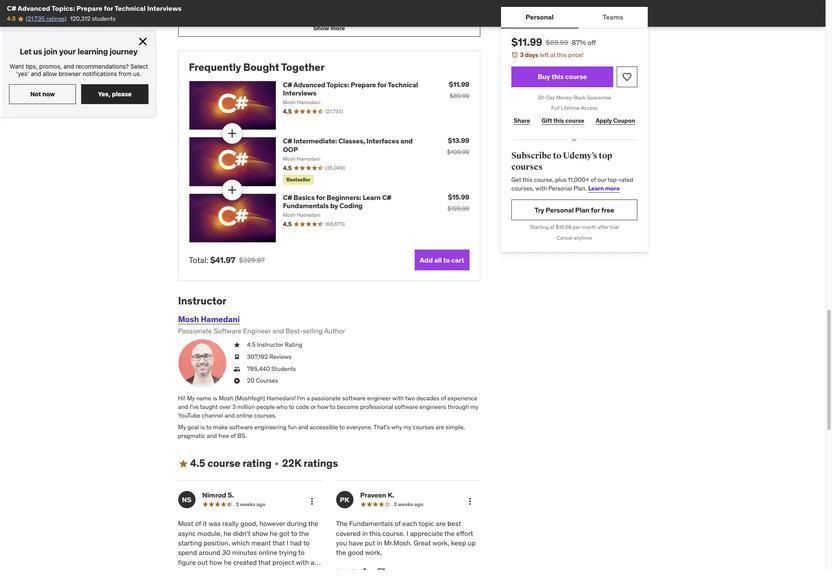 Task type: vqa. For each thing, say whether or not it's contained in the screenshot.
"Udemy" inside the BUILD READY-FOR- ANYTHING TEAMS SEE WHY LEADING ORGANIZATIONS CHOOSE TO LEARN WITH UDEMY BUSINESS.
no



Task type: describe. For each thing, give the bounding box(es) containing it.
interviews for c# advanced topics: prepare for technical interviews
[[147, 4, 182, 13]]

mosh inside hi! my name is mosh (moshfegh) hamedani! i'm a passionate software engineer with two decades of experience and i've taught over 3 million people who to code or how to become professional software engineers through my youtube channel and online courses. my goal is to make software engineering fun and accessible to everyone. that's why my courses are simple, pragmatic and free of bs.
[[219, 395, 234, 402]]

engineer
[[243, 327, 271, 335]]

21733 reviews element
[[326, 108, 343, 115]]

mosh inside mosh hamedani passionate software engineer and best-selling author
[[178, 314, 199, 324]]

3 days left at this price!
[[520, 51, 584, 59]]

1 vertical spatial my
[[404, 423, 412, 431]]

however
[[260, 519, 286, 528]]

1 horizontal spatial learn
[[589, 184, 604, 192]]

c# for c# basics for beginners: learn c# fundamentals by coding mosh hamedani
[[283, 193, 292, 202]]

and right fun
[[299, 423, 309, 431]]

technical for c# advanced topics: prepare for technical interviews
[[115, 4, 146, 13]]

vs
[[295, 568, 304, 570]]

have
[[349, 539, 363, 547]]

mosh inside c# intermediate: classes, interfaces and oop mosh hamedani
[[283, 155, 296, 162]]

2 vertical spatial personal
[[546, 206, 574, 214]]

courses
[[256, 377, 278, 385]]

code
[[296, 403, 309, 411]]

days
[[525, 51, 539, 59]]

0 vertical spatial free
[[602, 206, 615, 214]]

he down however
[[270, 529, 278, 538]]

show more
[[314, 24, 345, 32]]

this for buy
[[552, 72, 564, 81]]

that's
[[374, 423, 390, 431]]

trying
[[279, 548, 297, 557]]

left
[[540, 51, 549, 59]]

at inside starting at $16.58 per month after trial cancel anytime
[[550, 224, 555, 230]]

frequently
[[189, 61, 241, 74]]

4.5 for (66,675)
[[283, 220, 292, 228]]

0 vertical spatial at
[[551, 51, 556, 59]]

add all to cart
[[420, 256, 465, 264]]

minutes
[[232, 548, 257, 557]]

to down the during
[[304, 539, 310, 547]]

the
[[336, 519, 348, 528]]

4.5 for (21,733)
[[283, 108, 292, 115]]

starting
[[178, 539, 202, 547]]

0 horizontal spatial software
[[230, 423, 253, 431]]

hamedani inside c# basics for beginners: learn c# fundamentals by coding mosh hamedani
[[297, 212, 321, 218]]

mosh inside c# basics for beginners: learn c# fundamentals by coding mosh hamedani
[[283, 212, 296, 218]]

to down passionate
[[330, 403, 336, 411]]

online inside most of it was really good, however during the async module, he didn't show he got to the starting position, which meant that i had to spend around 30 minutes online trying to figure out how he created that project with a gui (i had to install another section of vs f
[[259, 548, 278, 557]]

or inside hi! my name is mosh (moshfegh) hamedani! i'm a passionate software engineer with two decades of experience and i've taught over 3 million people who to code or how to become professional software engineers through my youtube channel and online courses. my goal is to make software engineering fun and accessible to everyone. that's why my courses are simple, pragmatic and free of bs.
[[311, 403, 316, 411]]

11,000+
[[568, 176, 590, 184]]

he up install
[[224, 558, 232, 567]]

apply
[[596, 117, 612, 124]]

a inside most of it was really good, however during the async module, he didn't show he got to the starting position, which meant that i had to spend around 30 minutes online trying to figure out how he created that project with a gui (i had to install another section of vs f
[[311, 558, 315, 567]]

1 vertical spatial software
[[395, 403, 418, 411]]

which
[[232, 539, 250, 547]]

bestseller
[[287, 176, 311, 183]]

channel
[[202, 411, 223, 419]]

courses,
[[512, 184, 534, 192]]

are inside the fundamentals of each topic are best covered in this course. i appreciate the effort you have put in mr.mosh. great work, keep up the good work.
[[436, 519, 446, 528]]

to left make
[[206, 423, 212, 431]]

66675 reviews element
[[326, 221, 345, 228]]

$13.99 $109.99
[[448, 136, 470, 156]]

spend
[[178, 548, 197, 557]]

307,192
[[247, 353, 268, 361]]

teams
[[603, 13, 624, 21]]

interfaces
[[367, 137, 399, 145]]

full
[[552, 105, 560, 111]]

pragmatic
[[178, 432, 206, 440]]

buy
[[538, 72, 550, 81]]

the down the during
[[299, 529, 309, 538]]

teams button
[[578, 7, 648, 28]]

0 vertical spatial in
[[262, 18, 268, 26]]

topics: for c# advanced topics: prepare for technical interviews
[[52, 4, 75, 13]]

rated
[[619, 176, 634, 184]]

got
[[279, 529, 290, 538]]

$109.99
[[448, 148, 470, 156]]

this for gift
[[554, 117, 564, 124]]

xsmall image left '22k'
[[274, 460, 281, 467]]

hi! my name is mosh (moshfegh) hamedani! i'm a passionate software engineer with two decades of experience and i've taught over 3 million people who to code or how to become professional software engineers through my youtube channel and online courses. my goal is to make software engineering fun and accessible to everyone. that's why my courses are simple, pragmatic and free of bs.
[[178, 395, 479, 440]]

you
[[336, 539, 347, 547]]

prepare for c# advanced topics: prepare for technical interviews mosh hamedani
[[351, 80, 376, 89]]

of left vs
[[288, 568, 294, 570]]

.net
[[294, 18, 309, 26]]

oop
[[283, 145, 298, 154]]

reviews
[[270, 353, 292, 361]]

and inside 'design patterns in c# and .net' link
[[280, 18, 293, 26]]

mark review by praveen k. as helpful image
[[360, 567, 369, 570]]

$13.99
[[448, 136, 470, 145]]

topics: for c# advanced topics: prepare for technical interviews mosh hamedani
[[327, 80, 350, 89]]

access
[[581, 105, 598, 111]]

of up engineers
[[441, 395, 446, 402]]

0 vertical spatial had
[[290, 539, 302, 547]]

per
[[573, 224, 581, 230]]

get this course, plus 11,000+ of our top-rated courses, with personal plan.
[[512, 176, 634, 192]]

engineering
[[255, 423, 287, 431]]

everyone.
[[347, 423, 373, 431]]

with for personal
[[536, 184, 547, 192]]

87%
[[572, 38, 586, 47]]

try
[[535, 206, 544, 214]]

bs.
[[237, 432, 247, 440]]

of left it
[[195, 519, 201, 528]]

30
[[222, 548, 231, 557]]

learn more
[[589, 184, 620, 192]]

s.
[[228, 491, 234, 499]]

intermediate:
[[294, 137, 337, 145]]

learn inside c# basics for beginners: learn c# fundamentals by coding mosh hamedani
[[363, 193, 381, 202]]

course for buy this course
[[565, 72, 587, 81]]

120,312
[[70, 15, 91, 23]]

additional actions for review by nimrod s. image
[[307, 496, 317, 507]]

add
[[420, 256, 433, 264]]

c# basics for beginners: learn c# fundamentals by coding link
[[283, 193, 392, 210]]

meant
[[252, 539, 271, 547]]

good
[[348, 548, 364, 557]]

off
[[588, 38, 596, 47]]

weeks for nimrod s.
[[240, 501, 256, 508]]

20 courses
[[247, 377, 278, 385]]

day
[[546, 94, 555, 100]]

personal inside button
[[526, 13, 554, 21]]

good,
[[241, 519, 258, 528]]

bought
[[243, 61, 279, 74]]

2 vertical spatial course
[[208, 457, 241, 470]]

1 horizontal spatial software
[[342, 395, 366, 402]]

3 inside hi! my name is mosh (moshfegh) hamedani! i'm a passionate software engineer with two decades of experience and i've taught over 3 million people who to code or how to become professional software engineers through my youtube channel and online courses. my goal is to make software engineering fun and accessible to everyone. that's why my courses are simple, pragmatic and free of bs.
[[232, 403, 236, 411]]

plus
[[555, 176, 567, 184]]

patterns
[[233, 18, 261, 26]]

mr.mosh.
[[384, 539, 412, 547]]

0 vertical spatial that
[[273, 539, 285, 547]]

mosh hamedani image
[[178, 339, 227, 388]]

most
[[178, 519, 194, 528]]

to inside subscribe to udemy's top courses
[[553, 150, 562, 161]]

courses inside hi! my name is mosh (moshfegh) hamedani! i'm a passionate software engineer with two decades of experience and i've taught over 3 million people who to code or how to become professional software engineers through my youtube channel and online courses. my goal is to make software engineering fun and accessible to everyone. that's why my courses are simple, pragmatic and free of bs.
[[413, 423, 435, 431]]

project
[[273, 558, 294, 567]]

selling
[[303, 327, 323, 335]]

make
[[213, 423, 228, 431]]

students
[[92, 15, 116, 23]]

most of it was really good, however during the async module, he didn't show he got to the starting position, which meant that i had to spend around 30 minutes online trying to figure out how he created that project with a gui (i had to install another section of vs f
[[178, 519, 320, 570]]

this for get
[[523, 176, 533, 184]]

xsmall image for 20 courses
[[233, 377, 240, 385]]

(i
[[192, 568, 195, 570]]

show more button
[[178, 19, 481, 37]]

buy this course
[[538, 72, 587, 81]]

0 vertical spatial 3
[[520, 51, 524, 59]]

weeks for praveen k.
[[398, 501, 414, 508]]

free inside hi! my name is mosh (moshfegh) hamedani! i'm a passionate software engineer with two decades of experience and i've taught over 3 million people who to code or how to become professional software engineers through my youtube channel and online courses. my goal is to make software engineering fun and accessible to everyone. that's why my courses are simple, pragmatic and free of bs.
[[219, 432, 229, 440]]

keep
[[451, 539, 467, 547]]

mark review by praveen k. as unhelpful image
[[377, 567, 385, 570]]

(21,735
[[26, 15, 45, 23]]

xsmall image for 765,440 students
[[233, 365, 240, 373]]

c# intermediate: classes, interfaces and oop link
[[283, 137, 413, 154]]

2 for praveen k.
[[394, 501, 397, 508]]

plan
[[576, 206, 590, 214]]

through
[[448, 403, 469, 411]]

this left price!
[[557, 51, 567, 59]]

show
[[252, 529, 268, 538]]

back
[[574, 94, 586, 100]]

2 vertical spatial in
[[377, 539, 383, 547]]

4.5 for (21,735 ratings)
[[7, 15, 16, 23]]

1 vertical spatial in
[[363, 529, 368, 538]]

design patterns in c# and .net link
[[209, 18, 345, 26]]

0 horizontal spatial that
[[259, 558, 271, 567]]

course,
[[534, 176, 554, 184]]

coupon
[[614, 117, 635, 124]]

$89.99 for $11.99 $89.99
[[450, 92, 470, 100]]



Task type: locate. For each thing, give the bounding box(es) containing it.
30-day money-back guarantee full lifetime access
[[538, 94, 612, 111]]

more down top-
[[605, 184, 620, 192]]

1 weeks from the left
[[240, 501, 256, 508]]

that down got
[[273, 539, 285, 547]]

c# for c# intermediate: classes, interfaces and oop mosh hamedani
[[283, 137, 292, 145]]

courses.
[[254, 411, 277, 419]]

1 horizontal spatial $11.99
[[512, 35, 543, 49]]

4.5 for (35,049)
[[283, 164, 292, 172]]

i down each
[[407, 529, 409, 538]]

with up vs
[[296, 558, 309, 567]]

c# advanced topics: prepare for technical interviews link
[[283, 80, 418, 97]]

had
[[290, 539, 302, 547], [197, 568, 209, 570]]

1 horizontal spatial 2 weeks ago
[[394, 501, 424, 508]]

1 vertical spatial prepare
[[351, 80, 376, 89]]

xsmall image left 765,440
[[233, 365, 240, 373]]

or right code
[[311, 403, 316, 411]]

2 horizontal spatial with
[[536, 184, 547, 192]]

free up after
[[602, 206, 615, 214]]

1 horizontal spatial free
[[602, 206, 615, 214]]

to right 'trying'
[[299, 548, 305, 557]]

1 horizontal spatial interviews
[[283, 89, 317, 97]]

weeks up good,
[[240, 501, 256, 508]]

to left the everyone.
[[340, 423, 345, 431]]

mosh down oop at the left of page
[[283, 155, 296, 162]]

1 horizontal spatial a
[[311, 558, 315, 567]]

0 vertical spatial is
[[213, 395, 217, 402]]

(66,675)
[[326, 221, 345, 227]]

of inside the fundamentals of each topic are best covered in this course. i appreciate the effort you have put in mr.mosh. great work, keep up the good work.
[[395, 519, 401, 528]]

technical inside c# advanced topics: prepare for technical interviews mosh hamedani
[[388, 80, 418, 89]]

xsmall image left 20
[[233, 377, 240, 385]]

1 horizontal spatial $89.99
[[546, 38, 569, 47]]

1 horizontal spatial or
[[572, 136, 577, 143]]

mosh
[[283, 99, 296, 106], [283, 155, 296, 162], [283, 212, 296, 218], [178, 314, 199, 324], [219, 395, 234, 402]]

c#
[[7, 4, 16, 13], [270, 18, 279, 26], [283, 80, 292, 89], [283, 137, 292, 145], [283, 193, 292, 202], [382, 193, 392, 202]]

simple,
[[446, 423, 465, 431]]

1 vertical spatial topics:
[[327, 80, 350, 89]]

2 vertical spatial software
[[230, 423, 253, 431]]

prepare for c# advanced topics: prepare for technical interviews
[[76, 4, 102, 13]]

interviews
[[147, 4, 182, 13], [283, 89, 317, 97]]

1 vertical spatial course
[[566, 117, 585, 124]]

are left best on the right
[[436, 519, 446, 528]]

with for two
[[393, 395, 404, 402]]

this right buy
[[552, 72, 564, 81]]

month
[[582, 224, 597, 230]]

software up become
[[342, 395, 366, 402]]

$89.99 inside $11.99 $89.99
[[450, 92, 470, 100]]

0 horizontal spatial in
[[262, 18, 268, 26]]

learn down our
[[589, 184, 604, 192]]

this inside gift this course link
[[554, 117, 564, 124]]

at
[[551, 51, 556, 59], [550, 224, 555, 230]]

nimrod s.
[[202, 491, 234, 499]]

for inside c# basics for beginners: learn c# fundamentals by coding mosh hamedani
[[316, 193, 325, 202]]

0 horizontal spatial free
[[219, 432, 229, 440]]

hamedani inside c# intermediate: classes, interfaces and oop mosh hamedani
[[297, 155, 321, 162]]

with inside get this course, plus 11,000+ of our top-rated courses, with personal plan.
[[536, 184, 547, 192]]

this right gift
[[554, 117, 564, 124]]

0 vertical spatial interviews
[[147, 4, 182, 13]]

$89.99
[[546, 38, 569, 47], [450, 92, 470, 100]]

0 horizontal spatial prepare
[[76, 4, 102, 13]]

0 vertical spatial fundamentals
[[283, 201, 329, 210]]

more right the show
[[331, 24, 345, 32]]

advanced inside c# advanced topics: prepare for technical interviews mosh hamedani
[[294, 80, 326, 89]]

how down around
[[210, 558, 222, 567]]

$11.99 $89.99
[[449, 80, 470, 100]]

show
[[314, 24, 329, 32]]

0 vertical spatial online
[[236, 411, 253, 419]]

instructor up the 307,192 reviews
[[257, 341, 283, 349]]

had down out
[[197, 568, 209, 570]]

0 vertical spatial instructor
[[178, 294, 227, 308]]

another
[[238, 568, 262, 570]]

$15.99 $129.99
[[448, 193, 470, 212]]

1 2 from the left
[[236, 501, 239, 508]]

1 vertical spatial how
[[210, 558, 222, 567]]

tab list containing personal
[[501, 7, 648, 29]]

total: $41.97 $329.97
[[189, 255, 265, 265]]

async
[[178, 529, 196, 538]]

author
[[325, 327, 346, 335]]

1 vertical spatial a
[[311, 558, 315, 567]]

1 vertical spatial that
[[259, 558, 271, 567]]

engineers
[[420, 403, 447, 411]]

software down two
[[395, 403, 418, 411]]

fundamentals inside the fundamentals of each topic are best covered in this course. i appreciate the effort you have put in mr.mosh. great work, keep up the good work.
[[349, 519, 393, 528]]

the fundamentals of each topic are best covered in this course. i appreciate the effort you have put in mr.mosh. great work, keep up the good work.
[[336, 519, 476, 557]]

ago up however
[[257, 501, 266, 508]]

who
[[277, 403, 288, 411]]

best-
[[286, 327, 303, 335]]

are inside hi! my name is mosh (moshfegh) hamedani! i'm a passionate software engineer with two decades of experience and i've taught over 3 million people who to code or how to become professional software engineers through my youtube channel and online courses. my goal is to make software engineering fun and accessible to everyone. that's why my courses are simple, pragmatic and free of bs.
[[436, 423, 445, 431]]

of inside get this course, plus 11,000+ of our top-rated courses, with personal plan.
[[591, 176, 596, 184]]

1 vertical spatial interviews
[[283, 89, 317, 97]]

ago up the topic
[[415, 501, 424, 508]]

courses inside subscribe to udemy's top courses
[[512, 161, 543, 172]]

ns
[[182, 495, 192, 504]]

1 vertical spatial i
[[287, 539, 289, 547]]

and right interfaces
[[401, 137, 413, 145]]

with inside most of it was really good, however during the async module, he didn't show he got to the starting position, which meant that i had to spend around 30 minutes online trying to figure out how he created that project with a gui (i had to install another section of vs f
[[296, 558, 309, 567]]

course inside the buy this course button
[[565, 72, 587, 81]]

try personal plan for free link
[[512, 200, 638, 220]]

at right left
[[551, 51, 556, 59]]

0 horizontal spatial my
[[404, 423, 412, 431]]

learn right the coding
[[363, 193, 381, 202]]

figure
[[178, 558, 196, 567]]

plan.
[[574, 184, 587, 192]]

had up 'trying'
[[290, 539, 302, 547]]

apply coupon button
[[594, 112, 638, 129]]

1 horizontal spatial that
[[273, 539, 285, 547]]

hamedani down basics
[[297, 212, 321, 218]]

0 vertical spatial i
[[407, 529, 409, 538]]

the down best on the right
[[445, 529, 455, 538]]

with down course,
[[536, 184, 547, 192]]

1 vertical spatial technical
[[388, 80, 418, 89]]

at left $16.58
[[550, 224, 555, 230]]

mosh down basics
[[283, 212, 296, 218]]

is up taught
[[213, 395, 217, 402]]

1 vertical spatial at
[[550, 224, 555, 230]]

0 horizontal spatial is
[[201, 423, 205, 431]]

trial
[[610, 224, 619, 230]]

advanced down together
[[294, 80, 326, 89]]

personal inside get this course, plus 11,000+ of our top-rated courses, with personal plan.
[[549, 184, 572, 192]]

software up bs.
[[230, 423, 253, 431]]

get
[[512, 176, 522, 184]]

c# basics for beginners: learn c# fundamentals by coding mosh hamedani
[[283, 193, 392, 218]]

2 for nimrod s.
[[236, 501, 239, 508]]

0 vertical spatial advanced
[[18, 4, 50, 13]]

medium image
[[178, 459, 189, 469]]

ago
[[257, 501, 266, 508], [415, 501, 424, 508]]

taught
[[200, 403, 218, 411]]

total:
[[189, 255, 209, 265]]

0 vertical spatial course
[[565, 72, 587, 81]]

1 vertical spatial is
[[201, 423, 205, 431]]

0 horizontal spatial more
[[331, 24, 345, 32]]

technical for c# advanced topics: prepare for technical interviews mosh hamedani
[[388, 80, 418, 89]]

ago for good,
[[257, 501, 266, 508]]

4.5 instructor rating
[[247, 341, 303, 349]]

1 vertical spatial advanced
[[294, 80, 326, 89]]

0 vertical spatial or
[[572, 136, 577, 143]]

weeks up each
[[398, 501, 414, 508]]

interviews inside c# advanced topics: prepare for technical interviews mosh hamedani
[[283, 89, 317, 97]]

1 horizontal spatial my
[[471, 403, 479, 411]]

0 vertical spatial prepare
[[76, 4, 102, 13]]

free
[[602, 206, 615, 214], [219, 432, 229, 440]]

1 horizontal spatial 2
[[394, 501, 397, 508]]

and left .net
[[280, 18, 293, 26]]

0 horizontal spatial topics:
[[52, 4, 75, 13]]

xsmall image down xsmall image at the bottom of the page
[[233, 353, 240, 361]]

hi! my
[[178, 395, 195, 402]]

$89.99 for $11.99 $89.99 87% off
[[546, 38, 569, 47]]

the right the during
[[309, 519, 319, 528]]

how down passionate
[[318, 403, 329, 411]]

1 horizontal spatial fundamentals
[[349, 519, 393, 528]]

1 vertical spatial or
[[311, 403, 316, 411]]

for inside c# advanced topics: prepare for technical interviews mosh hamedani
[[378, 80, 387, 89]]

0 horizontal spatial technical
[[115, 4, 146, 13]]

1 horizontal spatial had
[[290, 539, 302, 547]]

2 horizontal spatial in
[[377, 539, 383, 547]]

2 weeks ago for k.
[[394, 501, 424, 508]]

the down "you"
[[336, 548, 346, 557]]

1 vertical spatial with
[[393, 395, 404, 402]]

mosh up passionate
[[178, 314, 199, 324]]

2 down the k.
[[394, 501, 397, 508]]

3 right over
[[232, 403, 236, 411]]

to right got
[[291, 529, 298, 538]]

$11.99 for $11.99 $89.99 87% off
[[512, 35, 543, 49]]

0 vertical spatial $89.99
[[546, 38, 569, 47]]

course up nimrod s.
[[208, 457, 241, 470]]

advanced up "(21,735"
[[18, 4, 50, 13]]

personal up $11.99 $89.99 87% off
[[526, 13, 554, 21]]

this inside get this course, plus 11,000+ of our top-rated courses, with personal plan.
[[523, 176, 533, 184]]

interviews for c# advanced topics: prepare for technical interviews mosh hamedani
[[283, 89, 317, 97]]

(21,735 ratings)
[[26, 15, 67, 23]]

alarm image
[[512, 51, 519, 58]]

i up 'trying'
[[287, 539, 289, 547]]

2 horizontal spatial software
[[395, 403, 418, 411]]

1 vertical spatial personal
[[549, 184, 572, 192]]

$11.99 $89.99 87% off
[[512, 35, 596, 49]]

2 weeks from the left
[[398, 501, 414, 508]]

2 up really
[[236, 501, 239, 508]]

1 horizontal spatial instructor
[[257, 341, 283, 349]]

30-
[[538, 94, 546, 100]]

0 horizontal spatial online
[[236, 411, 253, 419]]

personal button
[[501, 7, 578, 28]]

to left udemy's
[[553, 150, 562, 161]]

prepare inside c# advanced topics: prepare for technical interviews mosh hamedani
[[351, 80, 376, 89]]

1 horizontal spatial in
[[363, 529, 368, 538]]

$89.99 inside $11.99 $89.99 87% off
[[546, 38, 569, 47]]

online down meant
[[259, 548, 278, 557]]

1 horizontal spatial prepare
[[351, 80, 376, 89]]

2 2 weeks ago from the left
[[394, 501, 424, 508]]

c# for c# advanced topics: prepare for technical interviews mosh hamedani
[[283, 80, 292, 89]]

c# inside c# intermediate: classes, interfaces and oop mosh hamedani
[[283, 137, 292, 145]]

this inside the fundamentals of each topic are best covered in this course. i appreciate the effort you have put in mr.mosh. great work, keep up the good work.
[[370, 529, 381, 538]]

this up put
[[370, 529, 381, 538]]

courses down subscribe
[[512, 161, 543, 172]]

and inside mosh hamedani passionate software engineer and best-selling author
[[273, 327, 284, 335]]

rating
[[285, 341, 303, 349]]

0 horizontal spatial a
[[307, 395, 310, 402]]

22k
[[282, 457, 302, 470]]

this inside the buy this course button
[[552, 72, 564, 81]]

$329.97
[[239, 256, 265, 265]]

hamedani inside mosh hamedani passionate software engineer and best-selling author
[[201, 314, 240, 324]]

more for learn more
[[605, 184, 620, 192]]

0 vertical spatial topics:
[[52, 4, 75, 13]]

course inside gift this course link
[[566, 117, 585, 124]]

0 horizontal spatial i
[[287, 539, 289, 547]]

share button
[[512, 112, 533, 129]]

passionate
[[312, 395, 341, 402]]

fundamentals inside c# basics for beginners: learn c# fundamentals by coding mosh hamedani
[[283, 201, 329, 210]]

didn't
[[233, 529, 251, 538]]

(moshfegh) hamedani!
[[235, 395, 296, 402]]

best
[[448, 519, 461, 528]]

module,
[[198, 529, 222, 538]]

out
[[198, 558, 208, 567]]

more for show more
[[331, 24, 345, 32]]

0 horizontal spatial had
[[197, 568, 209, 570]]

2 ago from the left
[[415, 501, 424, 508]]

section
[[264, 568, 286, 570]]

$11.99
[[512, 35, 543, 49], [449, 80, 470, 89]]

1 horizontal spatial advanced
[[294, 80, 326, 89]]

hamedani down 'intermediate:'
[[297, 155, 321, 162]]

xsmall image
[[233, 341, 240, 349]]

my
[[178, 423, 186, 431]]

2 2 from the left
[[394, 501, 397, 508]]

of left bs.
[[231, 432, 236, 440]]

1 vertical spatial $89.99
[[450, 92, 470, 100]]

advanced
[[18, 4, 50, 13], [294, 80, 326, 89]]

in right put
[[377, 539, 383, 547]]

weeks
[[240, 501, 256, 508], [398, 501, 414, 508]]

of left our
[[591, 176, 596, 184]]

in up put
[[363, 529, 368, 538]]

online down million
[[236, 411, 253, 419]]

xsmall image for 307,192 reviews
[[233, 353, 240, 361]]

of
[[591, 176, 596, 184], [441, 395, 446, 402], [231, 432, 236, 440], [195, 519, 201, 528], [395, 519, 401, 528], [288, 568, 294, 570]]

1 horizontal spatial more
[[605, 184, 620, 192]]

0 horizontal spatial 2 weeks ago
[[236, 501, 266, 508]]

0 horizontal spatial fundamentals
[[283, 201, 329, 210]]

topics: up ratings)
[[52, 4, 75, 13]]

fundamentals up put
[[349, 519, 393, 528]]

instructor up mosh hamedani link
[[178, 294, 227, 308]]

more
[[331, 24, 345, 32], [605, 184, 620, 192]]

1 vertical spatial 3
[[232, 403, 236, 411]]

million
[[237, 403, 255, 411]]

online inside hi! my name is mosh (moshfegh) hamedani! i'm a passionate software engineer with two decades of experience and i've taught over 3 million people who to code or how to become professional software engineers through my youtube channel and online courses. my goal is to make software engineering fun and accessible to everyone. that's why my courses are simple, pragmatic and free of bs.
[[236, 411, 253, 419]]

3 right alarm image
[[520, 51, 524, 59]]

and down make
[[207, 432, 217, 440]]

mosh hamedani link
[[178, 314, 240, 324]]

1 horizontal spatial ago
[[415, 501, 424, 508]]

1 vertical spatial courses
[[413, 423, 435, 431]]

$15.99
[[448, 193, 470, 201]]

advanced for c# advanced topics: prepare for technical interviews
[[18, 4, 50, 13]]

$11.99 for $11.99 $89.99
[[449, 80, 470, 89]]

advanced for c# advanced topics: prepare for technical interviews mosh hamedani
[[294, 80, 326, 89]]

after
[[598, 224, 609, 230]]

0 vertical spatial technical
[[115, 4, 146, 13]]

1 horizontal spatial how
[[318, 403, 329, 411]]

additional actions for review by praveen k. image
[[465, 496, 475, 507]]

ratings)
[[46, 15, 67, 23]]

tab list
[[501, 7, 648, 29]]

0 vertical spatial my
[[471, 403, 479, 411]]

and inside c# intermediate: classes, interfaces and oop mosh hamedani
[[401, 137, 413, 145]]

to right 'who'
[[289, 403, 295, 411]]

1 horizontal spatial i
[[407, 529, 409, 538]]

classes,
[[339, 137, 365, 145]]

35049 reviews element
[[326, 164, 345, 172]]

1 vertical spatial $11.99
[[449, 80, 470, 89]]

course down lifetime
[[566, 117, 585, 124]]

2 weeks ago up good,
[[236, 501, 266, 508]]

0 vertical spatial are
[[436, 423, 445, 431]]

and down the hi! my
[[178, 403, 188, 411]]

with
[[536, 184, 547, 192], [393, 395, 404, 402], [296, 558, 309, 567]]

how inside hi! my name is mosh (moshfegh) hamedani! i'm a passionate software engineer with two decades of experience and i've taught over 3 million people who to code or how to become professional software engineers through my youtube channel and online courses. my goal is to make software engineering fun and accessible to everyone. that's why my courses are simple, pragmatic and free of bs.
[[318, 403, 329, 411]]

0 horizontal spatial learn
[[363, 193, 381, 202]]

mosh down together
[[283, 99, 296, 106]]

1 horizontal spatial weeks
[[398, 501, 414, 508]]

up
[[468, 539, 476, 547]]

all
[[435, 256, 442, 264]]

course
[[565, 72, 587, 81], [566, 117, 585, 124], [208, 457, 241, 470]]

1 ago from the left
[[257, 501, 266, 508]]

i inside the fundamentals of each topic are best covered in this course. i appreciate the effort you have put in mr.mosh. great work, keep up the good work.
[[407, 529, 409, 538]]

c# inside c# advanced topics: prepare for technical interviews mosh hamedani
[[283, 80, 292, 89]]

course up back
[[565, 72, 587, 81]]

topic
[[419, 519, 435, 528]]

personal up $16.58
[[546, 206, 574, 214]]

1 horizontal spatial with
[[393, 395, 404, 402]]

a right project
[[311, 558, 315, 567]]

a inside hi! my name is mosh (moshfegh) hamedani! i'm a passionate software engineer with two decades of experience and i've taught over 3 million people who to code or how to become professional software engineers through my youtube channel and online courses. my goal is to make software engineering fun and accessible to everyone. that's why my courses are simple, pragmatic and free of bs.
[[307, 395, 310, 402]]

1 vertical spatial learn
[[363, 193, 381, 202]]

of up course.
[[395, 519, 401, 528]]

in right patterns
[[262, 18, 268, 26]]

frequently bought together
[[189, 61, 325, 74]]

c# advanced topics: prepare for technical interviews mosh hamedani
[[283, 80, 418, 106]]

1 vertical spatial more
[[605, 184, 620, 192]]

topics: inside c# advanced topics: prepare for technical interviews mosh hamedani
[[327, 80, 350, 89]]

0 horizontal spatial courses
[[413, 423, 435, 431]]

how inside most of it was really good, however during the async module, he didn't show he got to the starting position, which meant that i had to spend around 30 minutes online trying to figure out how he created that project with a gui (i had to install another section of vs f
[[210, 558, 222, 567]]

mosh up over
[[219, 395, 234, 402]]

is right the "goal" on the bottom left of the page
[[201, 423, 205, 431]]

goal
[[188, 423, 199, 431]]

youtube
[[178, 411, 201, 419]]

to inside button
[[444, 256, 450, 264]]

0 vertical spatial $11.99
[[512, 35, 543, 49]]

1 2 weeks ago from the left
[[236, 501, 266, 508]]

course for gift this course
[[566, 117, 585, 124]]

a right i'm
[[307, 395, 310, 402]]

hamedani down together
[[297, 99, 321, 106]]

1 vertical spatial online
[[259, 548, 278, 557]]

with left two
[[393, 395, 404, 402]]

cancel
[[557, 235, 573, 241]]

1 horizontal spatial courses
[[512, 161, 543, 172]]

wishlist image
[[622, 72, 633, 82]]

accessible
[[310, 423, 338, 431]]

my right why
[[404, 423, 412, 431]]

0 horizontal spatial interviews
[[147, 4, 182, 13]]

and down over
[[225, 411, 235, 419]]

personal down plus
[[549, 184, 572, 192]]

courses down engineers
[[413, 423, 435, 431]]

1 vertical spatial free
[[219, 432, 229, 440]]

basics
[[294, 193, 315, 202]]

he down really
[[224, 529, 232, 538]]

xsmall image
[[233, 353, 240, 361], [233, 365, 240, 373], [233, 377, 240, 385], [274, 460, 281, 467]]

or up udemy's
[[572, 136, 577, 143]]

c# for c# advanced topics: prepare for technical interviews
[[7, 4, 16, 13]]

1 vertical spatial had
[[197, 568, 209, 570]]

1 horizontal spatial 3
[[520, 51, 524, 59]]

1 vertical spatial fundamentals
[[349, 519, 393, 528]]

2 weeks ago up each
[[394, 501, 424, 508]]

ago for are
[[415, 501, 424, 508]]

hamedani up software
[[201, 314, 240, 324]]

0 horizontal spatial instructor
[[178, 294, 227, 308]]

0 horizontal spatial 2
[[236, 501, 239, 508]]

to left install
[[210, 568, 217, 570]]

i inside most of it was really good, however during the async module, he didn't show he got to the starting position, which meant that i had to spend around 30 minutes online trying to figure out how he created that project with a gui (i had to install another section of vs f
[[287, 539, 289, 547]]

mosh inside c# advanced topics: prepare for technical interviews mosh hamedani
[[283, 99, 296, 106]]

0 horizontal spatial ago
[[257, 501, 266, 508]]

hamedani inside c# advanced topics: prepare for technical interviews mosh hamedani
[[297, 99, 321, 106]]

2
[[236, 501, 239, 508], [394, 501, 397, 508]]

more inside 'button'
[[331, 24, 345, 32]]

our
[[598, 176, 607, 184]]

with inside hi! my name is mosh (moshfegh) hamedani! i'm a passionate software engineer with two decades of experience and i've taught over 3 million people who to code or how to become professional software engineers through my youtube channel and online courses. my goal is to make software engineering fun and accessible to everyone. that's why my courses are simple, pragmatic and free of bs.
[[393, 395, 404, 402]]

0 vertical spatial courses
[[512, 161, 543, 172]]

put
[[365, 539, 375, 547]]

free down make
[[219, 432, 229, 440]]

add all to cart button
[[415, 250, 470, 271]]

that up section at the left bottom of page
[[259, 558, 271, 567]]

gift this course link
[[540, 112, 587, 129]]

2 weeks ago for s.
[[236, 501, 266, 508]]

during
[[287, 519, 307, 528]]

prepare
[[76, 4, 102, 13], [351, 80, 376, 89]]



